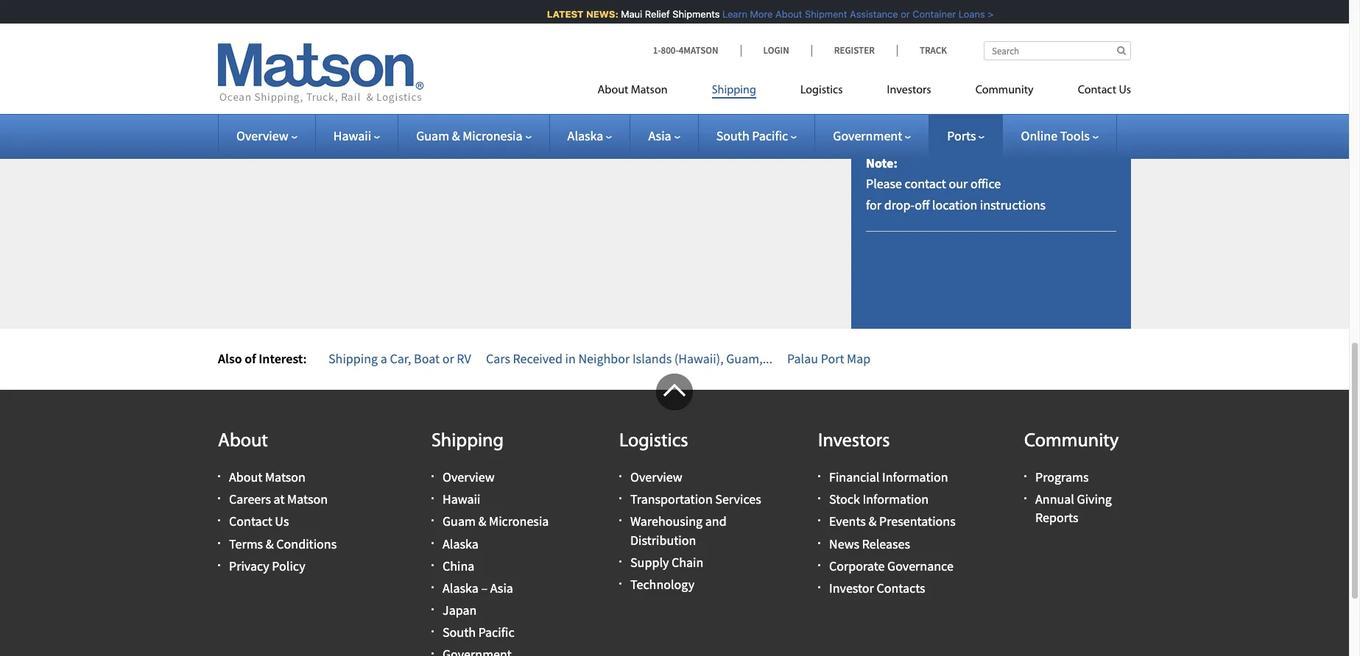 Task type: vqa. For each thing, say whether or not it's contained in the screenshot.
'Register'
yes



Task type: describe. For each thing, give the bounding box(es) containing it.
also of interest:
[[218, 350, 307, 367]]

matson for about matson
[[631, 85, 668, 96]]

financial information stock information events & presentations news releases corporate governance investor contacts
[[829, 469, 956, 597]]

programs
[[1035, 469, 1089, 486]]

investors inside footer
[[818, 432, 890, 452]]

loans
[[954, 8, 980, 20]]

top menu navigation
[[598, 77, 1131, 108]]

auto drop-off / pick-up hours section
[[833, 0, 1149, 329]]

china
[[443, 558, 475, 575]]

Search search field
[[984, 41, 1131, 60]]

hours
[[1027, 89, 1069, 110]]

1 1:00pm from the top
[[972, 34, 1014, 51]]

1-
[[653, 44, 661, 57]]

auto
[[866, 89, 898, 110]]

contact
[[905, 176, 946, 192]]

about for about matson
[[598, 85, 628, 96]]

releases
[[862, 536, 910, 553]]

governance
[[887, 558, 953, 575]]

1 horizontal spatial or
[[896, 8, 905, 20]]

hawaii inside overview hawaii guam & micronesia alaska china alaska – asia japan south pacific
[[443, 491, 480, 508]]

– inside overview hawaii guam & micronesia alaska china alaska – asia japan south pacific
[[481, 580, 488, 597]]

tools
[[1060, 127, 1090, 144]]

0 vertical spatial south pacific link
[[716, 127, 797, 144]]

alaska – asia link
[[443, 580, 513, 597]]

chain
[[672, 554, 704, 571]]

backtop image
[[656, 374, 693, 411]]

office
[[970, 176, 1001, 192]]

us inside top menu navigation
[[1119, 85, 1131, 96]]

programs annual giving reports
[[1035, 469, 1112, 527]]

warehousing and distribution link
[[630, 514, 727, 549]]

government
[[833, 127, 902, 144]]

drop-
[[902, 89, 941, 110]]

annual
[[1035, 491, 1074, 508]]

palau
[[787, 350, 818, 367]]

news releases link
[[829, 536, 910, 553]]

1 vertical spatial alaska
[[443, 536, 479, 553]]

shipment
[[800, 8, 842, 20]]

alaska link for asia link
[[567, 127, 612, 144]]

china link
[[443, 558, 475, 575]]

map showing matson at federated states of micronesia (fsm) ports - chuuk, pohnpei, yap, kosrae image
[[218, 0, 661, 84]]

terms & conditions link
[[229, 536, 337, 553]]

programs link
[[1035, 469, 1089, 486]]

overview transportation services warehousing and distribution supply chain technology
[[630, 469, 761, 593]]

0 vertical spatial alaska
[[567, 127, 603, 144]]

online
[[1021, 127, 1057, 144]]

corporate governance link
[[829, 558, 953, 575]]

1 horizontal spatial off
[[941, 89, 960, 110]]

technology
[[630, 577, 694, 593]]

shipping inside top menu navigation
[[712, 85, 756, 96]]

about matson
[[598, 85, 668, 96]]

1 8:00am from the top
[[866, 34, 907, 51]]

track
[[920, 44, 947, 57]]

up
[[1006, 89, 1024, 110]]

privacy
[[229, 558, 269, 575]]

guam & micronesia link for the hawaii link associated with the 'alaska' link related to china link
[[443, 514, 549, 530]]

auto drop-off / pick-up hours
[[866, 89, 1069, 110]]

logistics link
[[778, 77, 865, 108]]

financial information link
[[829, 469, 948, 486]]

shipping a car, boat or rv link
[[328, 350, 471, 367]]

contacts
[[877, 580, 925, 597]]

about for about
[[218, 432, 268, 452]]

online tools link
[[1021, 127, 1098, 144]]

careers at matson link
[[229, 491, 328, 508]]

0 vertical spatial pacific
[[752, 127, 788, 144]]

logistics inside logistics "link"
[[800, 85, 843, 96]]

overview hawaii guam & micronesia alaska china alaska – asia japan south pacific
[[443, 469, 549, 642]]

0 vertical spatial micronesia
[[463, 127, 523, 144]]

received
[[513, 350, 563, 367]]

0 horizontal spatial hawaii
[[333, 127, 371, 144]]

relief
[[640, 8, 665, 20]]

palau port map
[[787, 350, 871, 367]]

logistics inside footer
[[619, 432, 688, 452]]

learn more about shipment assistance or container loans > link
[[718, 8, 989, 20]]

supply chain link
[[630, 554, 704, 571]]

japan link
[[443, 602, 477, 619]]

investors inside top menu navigation
[[887, 85, 931, 96]]

/
[[963, 89, 969, 110]]

cars received in neighbor islands (hawaii), guam,... link
[[486, 350, 773, 367]]

asia link
[[648, 127, 680, 144]]

1-800-4matson
[[653, 44, 718, 57]]

0 horizontal spatial overview link
[[236, 127, 297, 144]]

micronesia inside overview hawaii guam & micronesia alaska china alaska – asia japan south pacific
[[489, 514, 549, 530]]

contact us
[[1078, 85, 1131, 96]]

2 5:00pm from the top
[[1025, 118, 1067, 135]]

shipments
[[668, 8, 715, 20]]

1 5:00pm from the top
[[1025, 34, 1067, 51]]

1 12:00pm, from the top
[[918, 34, 970, 51]]

news
[[829, 536, 859, 553]]

1 vertical spatial information
[[863, 491, 929, 508]]

note:
[[866, 154, 897, 171]]

latest
[[542, 8, 579, 20]]

about matson careers at matson contact us terms & conditions privacy policy
[[229, 469, 337, 575]]

transportation services link
[[630, 491, 761, 508]]

for
[[866, 197, 881, 214]]

at
[[274, 491, 285, 508]]

annual giving reports link
[[1035, 491, 1112, 527]]

cars
[[486, 350, 510, 367]]

south pacific
[[716, 127, 788, 144]]

ports
[[947, 127, 976, 144]]

presentations
[[879, 514, 956, 530]]

drop-
[[884, 197, 915, 214]]

us inside about matson careers at matson contact us terms & conditions privacy policy
[[275, 514, 289, 530]]

assistance
[[845, 8, 893, 20]]

and
[[705, 514, 727, 530]]

port
[[821, 350, 844, 367]]

1 horizontal spatial contact us link
[[1056, 77, 1131, 108]]

2 8:00am – 12:00pm, 1:00pm – 5:00pm from the top
[[866, 118, 1067, 135]]

footer containing about
[[0, 374, 1349, 657]]

corporate
[[829, 558, 885, 575]]

stock information link
[[829, 491, 929, 508]]

interest:
[[259, 350, 307, 367]]

online tools
[[1021, 127, 1090, 144]]

matson for about matson careers at matson contact us terms & conditions privacy policy
[[265, 469, 306, 486]]

warehousing
[[630, 514, 703, 530]]



Task type: locate. For each thing, give the bounding box(es) containing it.
of
[[245, 350, 256, 367]]

1 vertical spatial south pacific link
[[443, 625, 514, 642]]

1 vertical spatial 8:00am – 12:00pm, 1:00pm – 5:00pm
[[866, 118, 1067, 135]]

0 vertical spatial contact
[[1078, 85, 1116, 96]]

logistics down the backtop image
[[619, 432, 688, 452]]

0 vertical spatial asia
[[648, 127, 671, 144]]

hawaii down blue matson logo with ocean, shipping, truck, rail and logistics written beneath it. at the top
[[333, 127, 371, 144]]

us
[[1119, 85, 1131, 96], [275, 514, 289, 530]]

alaska up japan
[[443, 580, 479, 597]]

1 horizontal spatial south pacific link
[[716, 127, 797, 144]]

hawaii link down blue matson logo with ocean, shipping, truck, rail and logistics written beneath it. at the top
[[333, 127, 380, 144]]

8:00am – 12:00pm, 1:00pm – 5:00pm
[[866, 34, 1067, 51], [866, 118, 1067, 135]]

container
[[908, 8, 951, 20]]

800-
[[661, 44, 679, 57]]

1 horizontal spatial pacific
[[752, 127, 788, 144]]

contact us link down 'careers'
[[229, 514, 289, 530]]

0 vertical spatial 8:00am – 12:00pm, 1:00pm – 5:00pm
[[866, 34, 1067, 51]]

0 vertical spatial 12:00pm,
[[918, 34, 970, 51]]

community inside footer
[[1024, 432, 1119, 452]]

overview for overview hawaii guam & micronesia alaska china alaska – asia japan south pacific
[[443, 469, 495, 486]]

12:00pm, down /
[[918, 118, 970, 135]]

2 1:00pm from the top
[[972, 118, 1014, 135]]

0 horizontal spatial off
[[915, 197, 930, 214]]

12:00pm, down container
[[918, 34, 970, 51]]

pacific down shipping link
[[752, 127, 788, 144]]

1 vertical spatial matson
[[265, 469, 306, 486]]

0 vertical spatial 1:00pm
[[972, 34, 1014, 51]]

2 12:00pm, from the top
[[918, 118, 970, 135]]

logistics down 'register' link in the right of the page
[[800, 85, 843, 96]]

8:00am
[[866, 34, 907, 51], [866, 118, 907, 135]]

1 vertical spatial hawaii
[[443, 491, 480, 508]]

asia inside overview hawaii guam & micronesia alaska china alaska – asia japan south pacific
[[490, 580, 513, 597]]

0 horizontal spatial contact
[[229, 514, 272, 530]]

our
[[949, 176, 968, 192]]

about for about matson careers at matson contact us terms & conditions privacy policy
[[229, 469, 262, 486]]

0 horizontal spatial south
[[443, 625, 476, 642]]

2 horizontal spatial overview
[[630, 469, 682, 486]]

0 horizontal spatial contact us link
[[229, 514, 289, 530]]

services
[[715, 491, 761, 508]]

0 vertical spatial contact us link
[[1056, 77, 1131, 108]]

community up programs
[[1024, 432, 1119, 452]]

about matson link
[[598, 77, 690, 108], [229, 469, 306, 486]]

south down japan
[[443, 625, 476, 642]]

islands
[[632, 350, 672, 367]]

& inside the financial information stock information events & presentations news releases corporate governance investor contacts
[[869, 514, 877, 530]]

pacific inside overview hawaii guam & micronesia alaska china alaska – asia japan south pacific
[[478, 625, 514, 642]]

micronesia
[[463, 127, 523, 144], [489, 514, 549, 530]]

(hawaii),
[[674, 350, 724, 367]]

1 horizontal spatial contact
[[1078, 85, 1116, 96]]

8:00am down the auto
[[866, 118, 907, 135]]

off down the contact in the right of the page
[[915, 197, 930, 214]]

1 horizontal spatial hawaii link
[[443, 491, 480, 508]]

0 horizontal spatial south pacific link
[[443, 625, 514, 642]]

0 horizontal spatial or
[[442, 350, 454, 367]]

information
[[882, 469, 948, 486], [863, 491, 929, 508]]

guam & micronesia link for the 'alaska' link corresponding to asia link the hawaii link
[[416, 127, 531, 144]]

1 vertical spatial south
[[443, 625, 476, 642]]

–
[[909, 34, 916, 51], [1016, 34, 1023, 51], [909, 118, 916, 135], [1016, 118, 1023, 135], [481, 580, 488, 597]]

& inside overview hawaii guam & micronesia alaska china alaska – asia japan south pacific
[[478, 514, 486, 530]]

pick-
[[972, 89, 1006, 110]]

0 vertical spatial hawaii link
[[333, 127, 380, 144]]

also
[[218, 350, 242, 367]]

hawaii up china link
[[443, 491, 480, 508]]

overview link for shipping
[[443, 469, 495, 486]]

blue matson logo with ocean, shipping, truck, rail and logistics written beneath it. image
[[218, 43, 424, 104]]

conditions
[[276, 536, 337, 553]]

note: please contact our office for drop-off location instructions
[[866, 154, 1046, 214]]

2 8:00am from the top
[[866, 118, 907, 135]]

matson inside top menu navigation
[[631, 85, 668, 96]]

0 vertical spatial us
[[1119, 85, 1131, 96]]

1 vertical spatial alaska link
[[443, 536, 479, 553]]

2 vertical spatial matson
[[287, 491, 328, 508]]

hawaii link
[[333, 127, 380, 144], [443, 491, 480, 508]]

alaska link for china link
[[443, 536, 479, 553]]

or left rv
[[442, 350, 454, 367]]

south pacific link down shipping link
[[716, 127, 797, 144]]

2 horizontal spatial overview link
[[630, 469, 682, 486]]

search image
[[1117, 46, 1126, 55]]

investors down 'track' link
[[887, 85, 931, 96]]

community inside community link
[[975, 85, 1034, 96]]

contact inside about matson careers at matson contact us terms & conditions privacy policy
[[229, 514, 272, 530]]

0 vertical spatial investors
[[887, 85, 931, 96]]

or left container
[[896, 8, 905, 20]]

pacific
[[752, 127, 788, 144], [478, 625, 514, 642]]

overview inside overview hawaii guam & micronesia alaska china alaska – asia japan south pacific
[[443, 469, 495, 486]]

0 vertical spatial alaska link
[[567, 127, 612, 144]]

1 vertical spatial 8:00am
[[866, 118, 907, 135]]

car,
[[390, 350, 411, 367]]

2 horizontal spatial shipping
[[712, 85, 756, 96]]

alaska link
[[567, 127, 612, 144], [443, 536, 479, 553]]

shipping inside footer
[[432, 432, 504, 452]]

us down search "icon"
[[1119, 85, 1131, 96]]

hawaii link for the 'alaska' link corresponding to asia link
[[333, 127, 380, 144]]

investor contacts link
[[829, 580, 925, 597]]

0 vertical spatial matson
[[631, 85, 668, 96]]

0 vertical spatial or
[[896, 8, 905, 20]]

alaska link down the about matson at the left
[[567, 127, 612, 144]]

off left /
[[941, 89, 960, 110]]

0 vertical spatial off
[[941, 89, 960, 110]]

1 horizontal spatial overview
[[443, 469, 495, 486]]

technology link
[[630, 577, 694, 593]]

about inside about matson careers at matson contact us terms & conditions privacy policy
[[229, 469, 262, 486]]

1 vertical spatial asia
[[490, 580, 513, 597]]

1 vertical spatial contact us link
[[229, 514, 289, 530]]

0 vertical spatial south
[[716, 127, 749, 144]]

hawaii link up china link
[[443, 491, 480, 508]]

a
[[381, 350, 387, 367]]

1 vertical spatial logistics
[[619, 432, 688, 452]]

more
[[745, 8, 768, 20]]

hawaii link for the 'alaska' link related to china link
[[443, 491, 480, 508]]

maui
[[616, 8, 638, 20]]

1 horizontal spatial logistics
[[800, 85, 843, 96]]

1 horizontal spatial south
[[716, 127, 749, 144]]

matson up at
[[265, 469, 306, 486]]

alaska link up china link
[[443, 536, 479, 553]]

us up terms & conditions link
[[275, 514, 289, 530]]

1 vertical spatial us
[[275, 514, 289, 530]]

1 vertical spatial off
[[915, 197, 930, 214]]

12:00pm,
[[918, 34, 970, 51], [918, 118, 970, 135]]

0 horizontal spatial asia
[[490, 580, 513, 597]]

0 vertical spatial community
[[975, 85, 1034, 96]]

map
[[847, 350, 871, 367]]

0 vertical spatial shipping
[[712, 85, 756, 96]]

overview link
[[236, 127, 297, 144], [443, 469, 495, 486], [630, 469, 682, 486]]

guam inside overview hawaii guam & micronesia alaska china alaska – asia japan south pacific
[[443, 514, 476, 530]]

community right /
[[975, 85, 1034, 96]]

matson right at
[[287, 491, 328, 508]]

1:00pm down pick-
[[972, 118, 1014, 135]]

pacific down alaska – asia link
[[478, 625, 514, 642]]

0 vertical spatial 5:00pm
[[1025, 34, 1067, 51]]

shipping
[[712, 85, 756, 96], [328, 350, 378, 367], [432, 432, 504, 452]]

1 vertical spatial 1:00pm
[[972, 118, 1014, 135]]

off inside note: please contact our office for drop-off location instructions
[[915, 197, 930, 214]]

overview for overview
[[236, 127, 288, 144]]

rv
[[457, 350, 471, 367]]

matson
[[631, 85, 668, 96], [265, 469, 306, 486], [287, 491, 328, 508]]

5:00pm up hours
[[1025, 34, 1067, 51]]

boat
[[414, 350, 440, 367]]

track link
[[897, 44, 947, 57]]

8:00am down "assistance"
[[866, 34, 907, 51]]

1 vertical spatial about matson link
[[229, 469, 306, 486]]

1 vertical spatial pacific
[[478, 625, 514, 642]]

1 horizontal spatial overview link
[[443, 469, 495, 486]]

guam & micronesia
[[416, 127, 523, 144]]

government link
[[833, 127, 911, 144]]

0 horizontal spatial logistics
[[619, 432, 688, 452]]

shipping link
[[690, 77, 778, 108]]

& inside about matson careers at matson contact us terms & conditions privacy policy
[[266, 536, 274, 553]]

guam,...
[[726, 350, 773, 367]]

overview inside the overview transportation services warehousing and distribution supply chain technology
[[630, 469, 682, 486]]

5:00pm down hours
[[1025, 118, 1067, 135]]

about matson link down 1- on the left top
[[598, 77, 690, 108]]

south inside overview hawaii guam & micronesia alaska china alaska – asia japan south pacific
[[443, 625, 476, 642]]

logistics
[[800, 85, 843, 96], [619, 432, 688, 452]]

about matson link up careers at matson "link"
[[229, 469, 306, 486]]

contact us link up tools
[[1056, 77, 1131, 108]]

1 vertical spatial or
[[442, 350, 454, 367]]

1 8:00am – 12:00pm, 1:00pm – 5:00pm from the top
[[866, 34, 1067, 51]]

0 horizontal spatial about matson link
[[229, 469, 306, 486]]

0 horizontal spatial alaska link
[[443, 536, 479, 553]]

contact inside top menu navigation
[[1078, 85, 1116, 96]]

register
[[834, 44, 875, 57]]

transportation
[[630, 491, 713, 508]]

information up stock information link at right
[[882, 469, 948, 486]]

1 vertical spatial guam & micronesia link
[[443, 514, 549, 530]]

about matson link for careers at matson "link"
[[229, 469, 306, 486]]

0 horizontal spatial shipping
[[328, 350, 378, 367]]

1 horizontal spatial shipping
[[432, 432, 504, 452]]

contact down 'careers'
[[229, 514, 272, 530]]

1 horizontal spatial alaska link
[[567, 127, 612, 144]]

south pacific link down japan
[[443, 625, 514, 642]]

cars received in neighbor islands (hawaii), guam,...
[[486, 350, 773, 367]]

1 horizontal spatial about matson link
[[598, 77, 690, 108]]

1 vertical spatial guam
[[443, 514, 476, 530]]

0 vertical spatial information
[[882, 469, 948, 486]]

1 horizontal spatial hawaii
[[443, 491, 480, 508]]

investors up financial
[[818, 432, 890, 452]]

financial
[[829, 469, 880, 486]]

matson down 1- on the left top
[[631, 85, 668, 96]]

overview
[[236, 127, 288, 144], [443, 469, 495, 486], [630, 469, 682, 486]]

2 vertical spatial alaska
[[443, 580, 479, 597]]

0 horizontal spatial us
[[275, 514, 289, 530]]

8:00am – 12:00pm, 1:00pm – 5:00pm down /
[[866, 118, 1067, 135]]

community link
[[953, 77, 1056, 108]]

please
[[866, 176, 902, 192]]

overview for overview transportation services warehousing and distribution supply chain technology
[[630, 469, 682, 486]]

1 vertical spatial shipping
[[328, 350, 378, 367]]

1:00pm down >
[[972, 34, 1014, 51]]

0 vertical spatial about matson link
[[598, 77, 690, 108]]

0 horizontal spatial hawaii link
[[333, 127, 380, 144]]

about matson link for shipping link
[[598, 77, 690, 108]]

alaska down the about matson at the left
[[567, 127, 603, 144]]

off
[[941, 89, 960, 110], [915, 197, 930, 214]]

0 horizontal spatial pacific
[[478, 625, 514, 642]]

latest news: maui relief shipments learn more about shipment assistance or container loans >
[[542, 8, 989, 20]]

about inside top menu navigation
[[598, 85, 628, 96]]

footer
[[0, 374, 1349, 657]]

reports
[[1035, 510, 1078, 527]]

careers
[[229, 491, 271, 508]]

2 vertical spatial shipping
[[432, 432, 504, 452]]

information up events & presentations link at the right
[[863, 491, 929, 508]]

location
[[932, 197, 977, 214]]

events & presentations link
[[829, 514, 956, 530]]

None search field
[[984, 41, 1131, 60]]

1 vertical spatial investors
[[818, 432, 890, 452]]

>
[[983, 8, 989, 20]]

1:00pm
[[972, 34, 1014, 51], [972, 118, 1014, 135]]

0 vertical spatial logistics
[[800, 85, 843, 96]]

1 vertical spatial contact
[[229, 514, 272, 530]]

8:00am – 12:00pm, 1:00pm – 5:00pm down loans
[[866, 34, 1067, 51]]

1 vertical spatial micronesia
[[489, 514, 549, 530]]

1 vertical spatial 5:00pm
[[1025, 118, 1067, 135]]

0 vertical spatial guam & micronesia link
[[416, 127, 531, 144]]

south down shipping link
[[716, 127, 749, 144]]

supply
[[630, 554, 669, 571]]

0 vertical spatial 8:00am
[[866, 34, 907, 51]]

1 horizontal spatial asia
[[648, 127, 671, 144]]

palau port map link
[[787, 350, 871, 367]]

1 horizontal spatial us
[[1119, 85, 1131, 96]]

1 vertical spatial hawaii link
[[443, 491, 480, 508]]

1 vertical spatial 12:00pm,
[[918, 118, 970, 135]]

5:00pm
[[1025, 34, 1067, 51], [1025, 118, 1067, 135]]

0 vertical spatial guam
[[416, 127, 449, 144]]

alaska
[[567, 127, 603, 144], [443, 536, 479, 553], [443, 580, 479, 597]]

south pacific link
[[716, 127, 797, 144], [443, 625, 514, 642]]

0 vertical spatial hawaii
[[333, 127, 371, 144]]

guam & micronesia link
[[416, 127, 531, 144], [443, 514, 549, 530]]

learn
[[718, 8, 743, 20]]

alaska up china link
[[443, 536, 479, 553]]

overview link for logistics
[[630, 469, 682, 486]]

1 vertical spatial community
[[1024, 432, 1119, 452]]

0 horizontal spatial overview
[[236, 127, 288, 144]]

contact right hours
[[1078, 85, 1116, 96]]

investors link
[[865, 77, 953, 108]]



